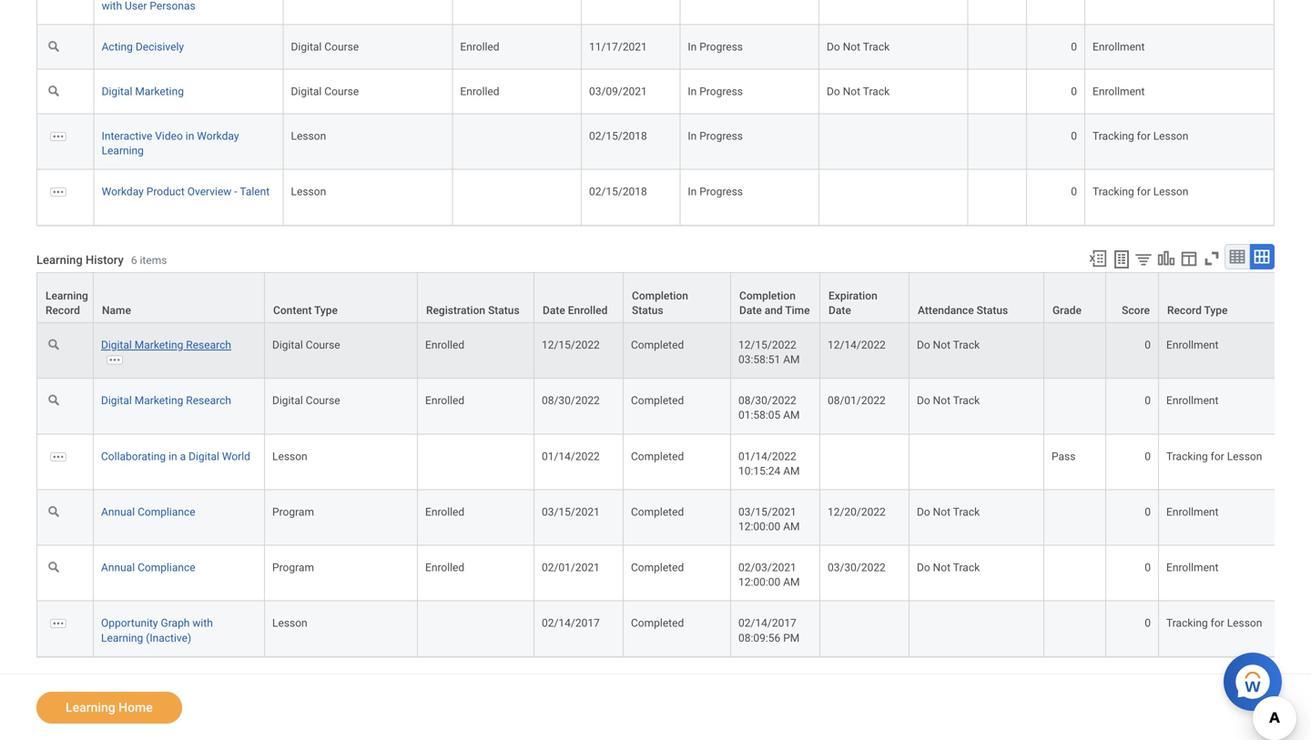 Task type: describe. For each thing, give the bounding box(es) containing it.
11/17/2021
[[589, 40, 647, 53]]

grade button
[[1045, 273, 1106, 322]]

research for 08/30/2022
[[186, 394, 231, 407]]

product
[[146, 186, 185, 198]]

a
[[180, 450, 186, 463]]

workday inside interactive video in workday learning
[[197, 130, 239, 143]]

registration status column header
[[418, 272, 535, 324]]

name button
[[94, 273, 264, 322]]

6
[[131, 254, 137, 267]]

08/01/2022
[[828, 394, 886, 407]]

completed element for 02/14/2017
[[631, 614, 684, 630]]

record inside popup button
[[1168, 304, 1202, 317]]

12/14/2022
[[828, 339, 886, 352]]

status for completion status
[[632, 304, 664, 317]]

progress for interactive video in workday learning
[[700, 130, 743, 143]]

4 progress from the top
[[700, 186, 743, 198]]

do for 08/01/2022
[[917, 394, 931, 407]]

registration status button
[[418, 273, 534, 322]]

enrollment element for 08/01/2022
[[1167, 391, 1219, 407]]

12/15/2022 for 12/15/2022 03:58:51 am
[[739, 339, 797, 352]]

interactive
[[102, 130, 152, 143]]

completion for status
[[632, 290, 689, 302]]

03/15/2021 for 03/15/2021 12:00:00 am
[[739, 506, 797, 519]]

content type button
[[265, 273, 417, 322]]

acting decisively
[[102, 40, 184, 53]]

annual for 02/01/2021
[[101, 562, 135, 574]]

workday inside "link"
[[102, 186, 144, 198]]

digital course for 11/17/2021
[[291, 40, 359, 53]]

track for 12/14/2022
[[953, 339, 980, 352]]

export to excel image
[[1088, 249, 1109, 269]]

completed element for 02/01/2021
[[631, 558, 684, 574]]

name
[[102, 304, 131, 317]]

annual compliance link for 03/15/2021
[[101, 502, 195, 519]]

opportunity graph with learning (inactive) link
[[101, 614, 213, 645]]

acting
[[102, 40, 133, 53]]

collaborating in a digital world link
[[101, 447, 250, 463]]

marketing for 12/15/2022
[[135, 339, 183, 352]]

03/09/2021
[[589, 85, 647, 98]]

expiration date button
[[821, 273, 909, 322]]

completed for 02/14/2017
[[631, 617, 684, 630]]

completed element for 08/30/2022
[[631, 391, 684, 407]]

02/03/2021 12:00:00 am
[[739, 562, 800, 589]]

am for 08/30/2022
[[784, 409, 800, 422]]

02/14/2017 08:09:56 pm
[[739, 617, 800, 645]]

attendance status button
[[910, 273, 1044, 322]]

decisively
[[136, 40, 184, 53]]

do not track for 12/14/2022
[[917, 339, 980, 352]]

record type button
[[1160, 273, 1312, 322]]

4 in progress from the top
[[688, 186, 743, 198]]

completion date and time column header
[[731, 272, 821, 324]]

do not track for 12/20/2022
[[917, 506, 980, 519]]

enrolled for 08/30/2022
[[425, 394, 465, 407]]

attendance status column header
[[910, 272, 1045, 324]]

do not track element for 12/20/2022
[[917, 502, 980, 519]]

expiration date column header
[[821, 272, 910, 324]]

learning record button
[[37, 273, 93, 322]]

fullscreen image
[[1202, 249, 1222, 269]]

12/20/2022
[[828, 506, 886, 519]]

do not track element for 12/14/2022
[[917, 335, 980, 352]]

with
[[193, 617, 213, 630]]

-
[[234, 186, 237, 198]]

grade column header
[[1045, 272, 1107, 324]]

enrollment element for 03/30/2022
[[1167, 558, 1219, 574]]

in progress for interactive video in workday learning
[[688, 130, 743, 143]]

expand table image
[[1253, 248, 1272, 266]]

workday product overview - talent link
[[102, 182, 270, 198]]

learning record
[[46, 290, 88, 317]]

12:00:00 for 03/15/2021 12:00:00 am
[[739, 521, 781, 533]]

compliance for 03/15/2021
[[138, 506, 195, 519]]

in for digital marketing
[[688, 85, 697, 98]]

03:58:51
[[739, 353, 781, 366]]

home
[[119, 700, 153, 715]]

progress for digital marketing
[[700, 85, 743, 98]]

learning for learning home
[[66, 700, 115, 715]]

record inside learning record
[[46, 304, 80, 317]]

collaborating in a digital world
[[101, 450, 250, 463]]

score
[[1122, 304, 1150, 317]]

opportunity graph with learning (inactive)
[[101, 617, 213, 645]]

marketing for 08/30/2022
[[135, 394, 183, 407]]

not for 12/14/2022
[[933, 339, 951, 352]]

research for 12/15/2022
[[186, 339, 231, 352]]

row containing opportunity graph with learning (inactive)
[[36, 602, 1312, 658]]

enrolled for 03/15/2021
[[425, 506, 465, 519]]

digital marketing
[[102, 85, 184, 98]]

acting decisively link
[[102, 37, 184, 53]]

registration
[[426, 304, 486, 317]]

03/15/2021 12:00:00 am
[[739, 506, 800, 533]]

enrollment for 08/01/2022
[[1167, 394, 1219, 407]]

in progress for acting decisively
[[688, 40, 743, 53]]

overview
[[187, 186, 232, 198]]

11 row from the top
[[36, 546, 1312, 602]]

learning record column header
[[36, 272, 94, 324]]

export to worksheets image
[[1111, 249, 1133, 270]]

completion status
[[632, 290, 689, 317]]

do not track element for 08/01/2022
[[917, 391, 980, 407]]

do for 12/14/2022
[[917, 339, 931, 352]]

status for registration status
[[488, 304, 520, 317]]

content type
[[273, 304, 338, 317]]

row containing digital marketing
[[36, 70, 1275, 114]]

expiration date
[[829, 290, 878, 317]]

status for attendance status
[[977, 304, 1009, 317]]

learning history 6 items
[[36, 253, 167, 267]]

progress for acting decisively
[[700, 40, 743, 53]]

program element for 03/15/2021
[[272, 502, 314, 519]]

pm
[[784, 632, 800, 645]]

completed for 08/30/2022
[[631, 394, 684, 407]]

talent
[[240, 186, 270, 198]]

08/30/2022 for 08/30/2022
[[542, 394, 600, 407]]

1 vertical spatial in
[[169, 450, 177, 463]]

registration status
[[426, 304, 520, 317]]

name column header
[[94, 272, 265, 324]]

row containing workday product overview - talent
[[36, 170, 1275, 226]]

03/15/2021 for 03/15/2021
[[542, 506, 600, 519]]

workday product overview - talent
[[102, 186, 270, 198]]

my transcript - expand/collapse chart image
[[1157, 249, 1177, 269]]

4 in progress element from the top
[[688, 182, 743, 198]]

do not track element for 03/30/2022
[[917, 558, 980, 574]]

content
[[273, 304, 312, 317]]

02/15/2018 for row containing workday product overview - talent
[[589, 186, 647, 198]]

interactive video in workday learning link
[[102, 126, 239, 157]]

enrolled inside popup button
[[568, 304, 608, 317]]

row containing interactive video in workday learning
[[36, 114, 1275, 170]]

pass element
[[1052, 447, 1076, 463]]

digital course element for 08/30/2022
[[272, 391, 340, 407]]

completed for 12/15/2022
[[631, 339, 684, 352]]

row containing learning record
[[36, 272, 1312, 324]]

enrolled element for 03/09/2021
[[460, 81, 500, 98]]

graph
[[161, 617, 190, 630]]

completed element for 01/14/2022
[[631, 447, 684, 463]]

course for 11/17/2021
[[325, 40, 359, 53]]

do for 12/20/2022
[[917, 506, 931, 519]]

1 row from the top
[[36, 0, 1275, 25]]

digital marketing research for 08/30/2022
[[101, 394, 231, 407]]

course for 08/30/2022
[[306, 394, 340, 407]]

10:15:24
[[739, 465, 781, 478]]



Task type: vqa. For each thing, say whether or not it's contained in the screenshot.
Date Completion
yes



Task type: locate. For each thing, give the bounding box(es) containing it.
opportunity
[[101, 617, 158, 630]]

score column header
[[1107, 272, 1160, 324]]

1 compliance from the top
[[138, 506, 195, 519]]

0 horizontal spatial completion
[[632, 290, 689, 302]]

03/15/2021 up 02/01/2021
[[542, 506, 600, 519]]

date left and
[[740, 304, 762, 317]]

8 row from the top
[[36, 379, 1312, 435]]

2 in progress from the top
[[688, 85, 743, 98]]

annual up the opportunity
[[101, 562, 135, 574]]

2 annual compliance from the top
[[101, 562, 195, 574]]

annual compliance up the opportunity
[[101, 562, 195, 574]]

4 am from the top
[[784, 521, 800, 533]]

date
[[543, 304, 565, 317], [740, 304, 762, 317], [829, 304, 851, 317]]

for
[[1137, 130, 1151, 143], [1137, 186, 1151, 198], [1211, 450, 1225, 463], [1211, 617, 1225, 630]]

02/03/2021
[[739, 562, 797, 574]]

type for record type
[[1205, 304, 1228, 317]]

12 row from the top
[[36, 602, 1312, 658]]

record type
[[1168, 304, 1228, 317]]

3 status from the left
[[977, 304, 1009, 317]]

0 horizontal spatial in
[[169, 450, 177, 463]]

in for acting decisively
[[688, 40, 697, 53]]

2 02/14/2017 from the left
[[739, 617, 797, 630]]

am right 01:58:05
[[784, 409, 800, 422]]

12:00:00 for 02/03/2021 12:00:00 am
[[739, 576, 781, 589]]

01/14/2022 for 01/14/2022 10:15:24 am
[[739, 450, 797, 463]]

1 horizontal spatial 03/15/2021
[[739, 506, 797, 519]]

1 research from the top
[[186, 339, 231, 352]]

08/30/2022 for 08/30/2022 01:58:05 am
[[739, 394, 797, 407]]

5 completed element from the top
[[631, 558, 684, 574]]

select to filter grid data image
[[1134, 249, 1154, 269]]

annual compliance link down collaborating
[[101, 502, 195, 519]]

0 vertical spatial in
[[186, 130, 194, 143]]

row containing collaborating in a digital world
[[36, 435, 1312, 490]]

content type column header
[[265, 272, 418, 324]]

row
[[36, 0, 1275, 25], [36, 25, 1275, 70], [36, 70, 1275, 114], [36, 114, 1275, 170], [36, 170, 1275, 226], [36, 272, 1312, 324], [36, 323, 1312, 379], [36, 379, 1312, 435], [36, 435, 1312, 490], [36, 490, 1312, 546], [36, 546, 1312, 602], [36, 602, 1312, 658]]

annual compliance link for 02/01/2021
[[101, 558, 195, 574]]

02/14/2017 inside 02/14/2017 08:09:56 pm
[[739, 617, 797, 630]]

1 digital marketing research from the top
[[101, 339, 231, 352]]

do not track for 03/30/2022
[[917, 562, 980, 574]]

1 vertical spatial annual compliance link
[[101, 558, 195, 574]]

completed element
[[631, 335, 684, 352], [631, 391, 684, 407], [631, 447, 684, 463], [631, 502, 684, 519], [631, 558, 684, 574], [631, 614, 684, 630]]

0 vertical spatial annual compliance link
[[101, 502, 195, 519]]

03/30/2022
[[828, 562, 886, 574]]

1 vertical spatial compliance
[[138, 562, 195, 574]]

research up world
[[186, 394, 231, 407]]

0 vertical spatial annual
[[101, 506, 135, 519]]

enrolled element for 08/30/2022
[[425, 391, 465, 407]]

08/30/2022 down date enrolled
[[542, 394, 600, 407]]

2 research from the top
[[186, 394, 231, 407]]

table image
[[1229, 248, 1247, 266]]

2 completion from the left
[[740, 290, 796, 302]]

history
[[86, 253, 124, 267]]

learning up learning record popup button
[[36, 253, 83, 267]]

do not track for 08/01/2022
[[917, 394, 980, 407]]

attendance
[[918, 304, 974, 317]]

1 completed element from the top
[[631, 335, 684, 352]]

learning home
[[66, 700, 153, 715]]

1 vertical spatial annual
[[101, 562, 135, 574]]

08/30/2022 inside 08/30/2022 01:58:05 am
[[739, 394, 797, 407]]

0 horizontal spatial 02/14/2017
[[542, 617, 600, 630]]

12/15/2022 03:58:51 am
[[739, 339, 800, 366]]

2 row from the top
[[36, 25, 1275, 70]]

status
[[488, 304, 520, 317], [632, 304, 664, 317], [977, 304, 1009, 317]]

digital marketing research up collaborating in a digital world link
[[101, 394, 231, 407]]

enrollment element for 12/20/2022
[[1167, 502, 1219, 519]]

track for 12/20/2022
[[953, 506, 980, 519]]

03/15/2021 down 10:15:24
[[739, 506, 797, 519]]

in
[[688, 40, 697, 53], [688, 85, 697, 98], [688, 130, 697, 143], [688, 186, 697, 198]]

completion up and
[[740, 290, 796, 302]]

1 horizontal spatial record
[[1168, 304, 1202, 317]]

02/15/2018 for row containing interactive video in workday learning
[[589, 130, 647, 143]]

date for completion date and time
[[740, 304, 762, 317]]

0 vertical spatial 12:00:00
[[739, 521, 781, 533]]

program element for 02/01/2021
[[272, 558, 314, 574]]

enrolled element for 03/15/2021
[[425, 502, 465, 519]]

2 12:00:00 from the top
[[739, 576, 781, 589]]

status right date enrolled column header
[[632, 304, 664, 317]]

01/14/2022 for 01/14/2022
[[542, 450, 600, 463]]

in progress for digital marketing
[[688, 85, 743, 98]]

record left the 'name'
[[46, 304, 80, 317]]

learning down interactive on the left
[[102, 144, 144, 157]]

1 horizontal spatial 08/30/2022
[[739, 394, 797, 407]]

course
[[325, 40, 359, 53], [325, 85, 359, 98], [306, 339, 340, 352], [306, 394, 340, 407]]

1 record from the left
[[46, 304, 80, 317]]

1 horizontal spatial type
[[1205, 304, 1228, 317]]

cell
[[36, 0, 94, 25], [284, 0, 453, 25], [453, 0, 582, 25], [582, 0, 681, 25], [681, 0, 820, 25], [820, 0, 969, 25], [969, 0, 1027, 25], [1027, 0, 1086, 25], [1086, 0, 1275, 25], [969, 25, 1027, 70], [969, 70, 1027, 114], [453, 114, 582, 170], [820, 114, 969, 170], [969, 114, 1027, 170], [453, 170, 582, 226], [820, 170, 969, 226], [969, 170, 1027, 226], [1045, 323, 1107, 379], [1045, 379, 1107, 435], [418, 435, 535, 490], [821, 435, 910, 490], [910, 435, 1045, 490], [1045, 490, 1107, 546], [1045, 546, 1107, 602], [418, 602, 535, 658], [821, 602, 910, 658], [910, 602, 1045, 658], [1045, 602, 1107, 658]]

12/15/2022
[[542, 339, 600, 352], [739, 339, 797, 352]]

2 annual from the top
[[101, 562, 135, 574]]

2 annual compliance link from the top
[[101, 558, 195, 574]]

2 horizontal spatial date
[[829, 304, 851, 317]]

type
[[314, 304, 338, 317], [1205, 304, 1228, 317]]

annual compliance down collaborating
[[101, 506, 195, 519]]

1 in progress element from the top
[[688, 37, 743, 53]]

1 horizontal spatial in
[[186, 130, 194, 143]]

marketing down decisively
[[135, 85, 184, 98]]

annual compliance for 03/15/2021
[[101, 506, 195, 519]]

1 horizontal spatial 02/14/2017
[[739, 617, 797, 630]]

digital marketing research link
[[101, 335, 231, 352], [101, 391, 231, 407]]

do not track
[[827, 40, 890, 53], [827, 85, 890, 98], [917, 339, 980, 352], [917, 394, 980, 407], [917, 506, 980, 519], [917, 562, 980, 574]]

learning for learning history 6 items
[[36, 253, 83, 267]]

research
[[186, 339, 231, 352], [186, 394, 231, 407]]

learning inside popup button
[[46, 290, 88, 302]]

am inside 01/14/2022 10:15:24 am
[[784, 465, 800, 478]]

program for 03/15/2021
[[272, 506, 314, 519]]

0 horizontal spatial type
[[314, 304, 338, 317]]

08/30/2022 01:58:05 am
[[739, 394, 800, 422]]

1 vertical spatial workday
[[102, 186, 144, 198]]

completion right date enrolled column header
[[632, 290, 689, 302]]

0 vertical spatial digital marketing research
[[101, 339, 231, 352]]

digital marketing research for 12/15/2022
[[101, 339, 231, 352]]

1 01/14/2022 from the left
[[542, 450, 600, 463]]

marketing
[[135, 85, 184, 98], [135, 339, 183, 352], [135, 394, 183, 407]]

learning for learning record
[[46, 290, 88, 302]]

track
[[863, 40, 890, 53], [863, 85, 890, 98], [953, 339, 980, 352], [953, 394, 980, 407], [953, 506, 980, 519], [953, 562, 980, 574]]

6 completed element from the top
[[631, 614, 684, 630]]

items
[[140, 254, 167, 267]]

grade
[[1053, 304, 1082, 317]]

2 01/14/2022 from the left
[[739, 450, 797, 463]]

enrollment element for 12/14/2022
[[1167, 335, 1219, 352]]

1 in progress from the top
[[688, 40, 743, 53]]

type down fullscreen icon
[[1205, 304, 1228, 317]]

track for 08/01/2022
[[953, 394, 980, 407]]

2 12/15/2022 from the left
[[739, 339, 797, 352]]

1 horizontal spatial 01/14/2022
[[739, 450, 797, 463]]

completed for 01/14/2022
[[631, 450, 684, 463]]

completed element for 12/15/2022
[[631, 335, 684, 352]]

completed for 03/15/2021
[[631, 506, 684, 519]]

12/15/2022 down date enrolled
[[542, 339, 600, 352]]

row containing acting decisively
[[36, 25, 1275, 70]]

1 annual compliance link from the top
[[101, 502, 195, 519]]

completed
[[631, 339, 684, 352], [631, 394, 684, 407], [631, 450, 684, 463], [631, 506, 684, 519], [631, 562, 684, 574], [631, 617, 684, 630]]

in progress
[[688, 40, 743, 53], [688, 85, 743, 98], [688, 130, 743, 143], [688, 186, 743, 198]]

1 vertical spatial marketing
[[135, 339, 183, 352]]

digital course element for 11/17/2021
[[291, 37, 359, 53]]

enrollment for 12/20/2022
[[1167, 506, 1219, 519]]

in right "video"
[[186, 130, 194, 143]]

not for 03/30/2022
[[933, 562, 951, 574]]

compliance up "graph"
[[138, 562, 195, 574]]

in progress element
[[688, 37, 743, 53], [688, 81, 743, 98], [688, 126, 743, 143], [688, 182, 743, 198]]

1 annual compliance from the top
[[101, 506, 195, 519]]

completed element for 03/15/2021
[[631, 502, 684, 519]]

research down name column header
[[186, 339, 231, 352]]

not for 12/20/2022
[[933, 506, 951, 519]]

do not track element
[[827, 37, 890, 53], [827, 81, 890, 98], [917, 335, 980, 352], [917, 391, 980, 407], [917, 502, 980, 519], [917, 558, 980, 574]]

learning down the opportunity
[[101, 632, 143, 645]]

02/14/2017 up 08:09:56 on the bottom of the page
[[739, 617, 797, 630]]

am for 03/15/2021
[[784, 521, 800, 533]]

digital
[[291, 40, 322, 53], [102, 85, 132, 98], [291, 85, 322, 98], [101, 339, 132, 352], [272, 339, 303, 352], [101, 394, 132, 407], [272, 394, 303, 407], [189, 450, 219, 463]]

tracking
[[1093, 130, 1135, 143], [1093, 186, 1135, 198], [1167, 450, 1208, 463], [1167, 617, 1208, 630]]

workday left the product
[[102, 186, 144, 198]]

02/14/2017 for 02/14/2017
[[542, 617, 600, 630]]

date enrolled
[[543, 304, 608, 317]]

status inside completion status
[[632, 304, 664, 317]]

02/15/2018
[[589, 130, 647, 143], [589, 186, 647, 198]]

compliance down collaborating in a digital world
[[138, 506, 195, 519]]

digital marketing research link down name column header
[[101, 335, 231, 352]]

am for 01/14/2022
[[784, 465, 800, 478]]

1 vertical spatial digital marketing research link
[[101, 391, 231, 407]]

am inside 03/15/2021 12:00:00 am
[[784, 521, 800, 533]]

time
[[785, 304, 810, 317]]

0 horizontal spatial date
[[543, 304, 565, 317]]

1 02/15/2018 from the top
[[589, 130, 647, 143]]

learning left home
[[66, 700, 115, 715]]

12/15/2022 up 03:58:51
[[739, 339, 797, 352]]

annual compliance for 02/01/2021
[[101, 562, 195, 574]]

08/30/2022 up 01:58:05
[[739, 394, 797, 407]]

attendance status
[[918, 304, 1009, 317]]

digital marketing research
[[101, 339, 231, 352], [101, 394, 231, 407]]

am inside 08/30/2022 01:58:05 am
[[784, 409, 800, 422]]

3 date from the left
[[829, 304, 851, 317]]

2 horizontal spatial status
[[977, 304, 1009, 317]]

1 completion from the left
[[632, 290, 689, 302]]

1 progress from the top
[[700, 40, 743, 53]]

2 type from the left
[[1205, 304, 1228, 317]]

enrollment element
[[1093, 37, 1145, 53], [1093, 81, 1145, 98], [1167, 335, 1219, 352], [1167, 391, 1219, 407], [1167, 502, 1219, 519], [1167, 558, 1219, 574]]

program for 02/01/2021
[[272, 562, 314, 574]]

enrollment
[[1093, 40, 1145, 53], [1093, 85, 1145, 98], [1167, 339, 1219, 352], [1167, 394, 1219, 407], [1167, 506, 1219, 519], [1167, 562, 1219, 574]]

1 digital marketing research link from the top
[[101, 335, 231, 352]]

2 completed element from the top
[[631, 391, 684, 407]]

0 vertical spatial marketing
[[135, 85, 184, 98]]

expiration
[[829, 290, 878, 302]]

1 vertical spatial program
[[272, 562, 314, 574]]

9 row from the top
[[36, 435, 1312, 490]]

1 program element from the top
[[272, 502, 314, 519]]

3 row from the top
[[36, 70, 1275, 114]]

workday right "video"
[[197, 130, 239, 143]]

marketing up collaborating in a digital world link
[[135, 394, 183, 407]]

digital marketing research down name column header
[[101, 339, 231, 352]]

do
[[827, 40, 840, 53], [827, 85, 840, 98], [917, 339, 931, 352], [917, 394, 931, 407], [917, 506, 931, 519], [917, 562, 931, 574]]

08:09:56
[[739, 632, 781, 645]]

date for expiration date
[[829, 304, 851, 317]]

2 record from the left
[[1168, 304, 1202, 317]]

1 12:00:00 from the top
[[739, 521, 781, 533]]

2 status from the left
[[632, 304, 664, 317]]

1 annual from the top
[[101, 506, 135, 519]]

completed for 02/01/2021
[[631, 562, 684, 574]]

2 vertical spatial marketing
[[135, 394, 183, 407]]

status right registration
[[488, 304, 520, 317]]

12/15/2022 inside 12/15/2022 03:58:51 am
[[739, 339, 797, 352]]

1 completed from the top
[[631, 339, 684, 352]]

2 digital marketing research link from the top
[[101, 391, 231, 407]]

(inactive)
[[146, 632, 191, 645]]

1 horizontal spatial 12/15/2022
[[739, 339, 797, 352]]

0 horizontal spatial workday
[[102, 186, 144, 198]]

enrolled element
[[460, 37, 500, 53], [460, 81, 500, 98], [425, 335, 465, 352], [425, 391, 465, 407], [425, 502, 465, 519], [425, 558, 465, 574]]

0 vertical spatial annual compliance
[[101, 506, 195, 519]]

4 completed from the top
[[631, 506, 684, 519]]

3 in progress from the top
[[688, 130, 743, 143]]

1 12/15/2022 from the left
[[542, 339, 600, 352]]

5 completed from the top
[[631, 562, 684, 574]]

annual compliance link
[[101, 502, 195, 519], [101, 558, 195, 574]]

world
[[222, 450, 250, 463]]

1 in from the top
[[688, 40, 697, 53]]

12:00:00 inside 02/03/2021 12:00:00 am
[[739, 576, 781, 589]]

not
[[843, 40, 861, 53], [843, 85, 861, 98], [933, 339, 951, 352], [933, 394, 951, 407], [933, 506, 951, 519], [933, 562, 951, 574]]

tracking for lesson
[[1093, 130, 1189, 143], [1093, 186, 1189, 198], [1167, 450, 1263, 463], [1167, 617, 1263, 630]]

am right 03:58:51
[[784, 353, 800, 366]]

3 in progress element from the top
[[688, 126, 743, 143]]

3 completed from the top
[[631, 450, 684, 463]]

completion status button
[[624, 273, 731, 322]]

1 am from the top
[[784, 353, 800, 366]]

annual compliance link up the opportunity
[[101, 558, 195, 574]]

enrolled for 11/17/2021
[[460, 40, 500, 53]]

date down expiration
[[829, 304, 851, 317]]

1 horizontal spatial status
[[632, 304, 664, 317]]

2 in from the top
[[688, 85, 697, 98]]

type inside popup button
[[314, 304, 338, 317]]

learning home button
[[36, 692, 182, 724]]

2 03/15/2021 from the left
[[739, 506, 797, 519]]

2 program from the top
[[272, 562, 314, 574]]

pass
[[1052, 450, 1076, 463]]

completion inside column header
[[632, 290, 689, 302]]

10 row from the top
[[36, 490, 1312, 546]]

date inside expiration date
[[829, 304, 851, 317]]

record right score
[[1168, 304, 1202, 317]]

1 08/30/2022 from the left
[[542, 394, 600, 407]]

digital course element for 12/15/2022
[[272, 335, 340, 352]]

in progress element for digital marketing
[[688, 81, 743, 98]]

type inside popup button
[[1205, 304, 1228, 317]]

completion date and time button
[[731, 273, 820, 322]]

0 vertical spatial 02/15/2018
[[589, 130, 647, 143]]

2 in progress element from the top
[[688, 81, 743, 98]]

12:00:00 down 02/03/2021
[[739, 576, 781, 589]]

4 in from the top
[[688, 186, 697, 198]]

compliance for 02/01/2021
[[138, 562, 195, 574]]

interactive video in workday learning
[[102, 130, 239, 157]]

date inside column header
[[543, 304, 565, 317]]

02/14/2017 down 02/01/2021
[[542, 617, 600, 630]]

score button
[[1107, 273, 1159, 322]]

marketing down name column header
[[135, 339, 183, 352]]

0 vertical spatial program element
[[272, 502, 314, 519]]

1 horizontal spatial workday
[[197, 130, 239, 143]]

1 vertical spatial research
[[186, 394, 231, 407]]

click to view/edit grid preferences image
[[1180, 249, 1200, 269]]

date right registration status column header
[[543, 304, 565, 317]]

type right content
[[314, 304, 338, 317]]

in inside interactive video in workday learning
[[186, 130, 194, 143]]

lesson element
[[291, 126, 326, 143], [291, 182, 326, 198], [272, 447, 308, 463], [272, 614, 308, 630]]

2 completed from the top
[[631, 394, 684, 407]]

6 row from the top
[[36, 272, 1312, 324]]

7 row from the top
[[36, 323, 1312, 379]]

tracking for lesson element
[[1093, 126, 1189, 143], [1093, 182, 1189, 198], [1167, 447, 1263, 463], [1167, 614, 1263, 630]]

0 horizontal spatial status
[[488, 304, 520, 317]]

in left the a at the bottom of the page
[[169, 450, 177, 463]]

and
[[765, 304, 783, 317]]

annual for 03/15/2021
[[101, 506, 135, 519]]

completion status column header
[[624, 272, 731, 324]]

1 horizontal spatial date
[[740, 304, 762, 317]]

2 program element from the top
[[272, 558, 314, 574]]

0 vertical spatial program
[[272, 506, 314, 519]]

enrolled element for 02/01/2021
[[425, 558, 465, 574]]

digital course element
[[291, 37, 359, 53], [291, 81, 359, 98], [272, 335, 340, 352], [272, 391, 340, 407]]

in progress element for acting decisively
[[688, 37, 743, 53]]

1 vertical spatial 12:00:00
[[739, 576, 781, 589]]

digital marketing link
[[102, 81, 184, 98]]

1 vertical spatial 02/15/2018
[[589, 186, 647, 198]]

12:00:00 inside 03/15/2021 12:00:00 am
[[739, 521, 781, 533]]

marketing for 03/09/2021
[[135, 85, 184, 98]]

record
[[46, 304, 80, 317], [1168, 304, 1202, 317]]

learning inside interactive video in workday learning
[[102, 144, 144, 157]]

2 compliance from the top
[[138, 562, 195, 574]]

0 horizontal spatial 03/15/2021
[[542, 506, 600, 519]]

digital course
[[291, 40, 359, 53], [291, 85, 359, 98], [272, 339, 340, 352], [272, 394, 340, 407]]

08/30/2022
[[542, 394, 600, 407], [739, 394, 797, 407]]

4 row from the top
[[36, 114, 1275, 170]]

do for 03/30/2022
[[917, 562, 931, 574]]

workday assistant region
[[1224, 646, 1290, 711]]

am down 02/03/2021
[[784, 576, 800, 589]]

3 completed element from the top
[[631, 447, 684, 463]]

03/15/2021 inside 03/15/2021 12:00:00 am
[[739, 506, 797, 519]]

am right 10:15:24
[[784, 465, 800, 478]]

video
[[155, 130, 183, 143]]

1 program from the top
[[272, 506, 314, 519]]

2 digital marketing research from the top
[[101, 394, 231, 407]]

collaborating
[[101, 450, 166, 463]]

enrolled element for 11/17/2021
[[460, 37, 500, 53]]

2 date from the left
[[740, 304, 762, 317]]

5 am from the top
[[784, 576, 800, 589]]

3 in from the top
[[688, 130, 697, 143]]

am inside 12/15/2022 03:58:51 am
[[784, 353, 800, 366]]

status right attendance
[[977, 304, 1009, 317]]

completion
[[632, 290, 689, 302], [740, 290, 796, 302]]

1 vertical spatial annual compliance
[[101, 562, 195, 574]]

0 horizontal spatial 12/15/2022
[[542, 339, 600, 352]]

digital marketing research link for 12/15/2022
[[101, 335, 231, 352]]

annual down collaborating
[[101, 506, 135, 519]]

am for 02/03/2021
[[784, 576, 800, 589]]

enrolled for 03/09/2021
[[460, 85, 500, 98]]

date enrolled button
[[535, 273, 623, 322]]

toolbar
[[1080, 244, 1275, 272]]

enrollment for 12/14/2022
[[1167, 339, 1219, 352]]

02/14/2017 for 02/14/2017 08:09:56 pm
[[739, 617, 797, 630]]

1 status from the left
[[488, 304, 520, 317]]

1 vertical spatial digital marketing research
[[101, 394, 231, 407]]

3 progress from the top
[[700, 130, 743, 143]]

02/14/2017
[[542, 617, 600, 630], [739, 617, 797, 630]]

am up 02/03/2021
[[784, 521, 800, 533]]

digital course for 08/30/2022
[[272, 394, 340, 407]]

02/01/2021
[[542, 562, 600, 574]]

course for 12/15/2022
[[306, 339, 340, 352]]

date inside completion date and time
[[740, 304, 762, 317]]

in progress element for interactive video in workday learning
[[688, 126, 743, 143]]

1 vertical spatial program element
[[272, 558, 314, 574]]

digital marketing research link for 08/30/2022
[[101, 391, 231, 407]]

01/14/2022
[[542, 450, 600, 463], [739, 450, 797, 463]]

am
[[784, 353, 800, 366], [784, 409, 800, 422], [784, 465, 800, 478], [784, 521, 800, 533], [784, 576, 800, 589]]

completion inside completion date and time
[[740, 290, 796, 302]]

digital course for 12/15/2022
[[272, 339, 340, 352]]

0 horizontal spatial record
[[46, 304, 80, 317]]

1 type from the left
[[314, 304, 338, 317]]

1 03/15/2021 from the left
[[542, 506, 600, 519]]

1 02/14/2017 from the left
[[542, 617, 600, 630]]

0 horizontal spatial 01/14/2022
[[542, 450, 600, 463]]

date enrolled column header
[[535, 272, 624, 324]]

0 vertical spatial digital marketing research link
[[101, 335, 231, 352]]

2 08/30/2022 from the left
[[739, 394, 797, 407]]

learning inside opportunity graph with learning (inactive)
[[101, 632, 143, 645]]

0 horizontal spatial 08/30/2022
[[542, 394, 600, 407]]

0 vertical spatial research
[[186, 339, 231, 352]]

01/14/2022 10:15:24 am
[[739, 450, 800, 478]]

4 completed element from the top
[[631, 502, 684, 519]]

5 row from the top
[[36, 170, 1275, 226]]

learning down learning history 6 items
[[46, 290, 88, 302]]

01/14/2022 inside 01/14/2022 10:15:24 am
[[739, 450, 797, 463]]

1 date from the left
[[543, 304, 565, 317]]

0 vertical spatial compliance
[[138, 506, 195, 519]]

am for 12/15/2022
[[784, 353, 800, 366]]

am inside 02/03/2021 12:00:00 am
[[784, 576, 800, 589]]

1 horizontal spatial completion
[[740, 290, 796, 302]]

lesson
[[291, 130, 326, 143], [1154, 130, 1189, 143], [291, 186, 326, 198], [1154, 186, 1189, 198], [272, 450, 308, 463], [1228, 450, 1263, 463], [272, 617, 308, 630], [1228, 617, 1263, 630]]

2 progress from the top
[[700, 85, 743, 98]]

learning inside button
[[66, 700, 115, 715]]

program element
[[272, 502, 314, 519], [272, 558, 314, 574]]

12:00:00 up 02/03/2021
[[739, 521, 781, 533]]

digital marketing research link up collaborating in a digital world link
[[101, 391, 231, 407]]

completion date and time
[[740, 290, 810, 317]]

2 am from the top
[[784, 409, 800, 422]]

completion for date
[[740, 290, 796, 302]]

enrolled for 02/01/2021
[[425, 562, 465, 574]]

type for content type
[[314, 304, 338, 317]]

0 vertical spatial workday
[[197, 130, 239, 143]]

3 am from the top
[[784, 465, 800, 478]]

6 completed from the top
[[631, 617, 684, 630]]

01:58:05
[[739, 409, 781, 422]]

2 02/15/2018 from the top
[[589, 186, 647, 198]]



